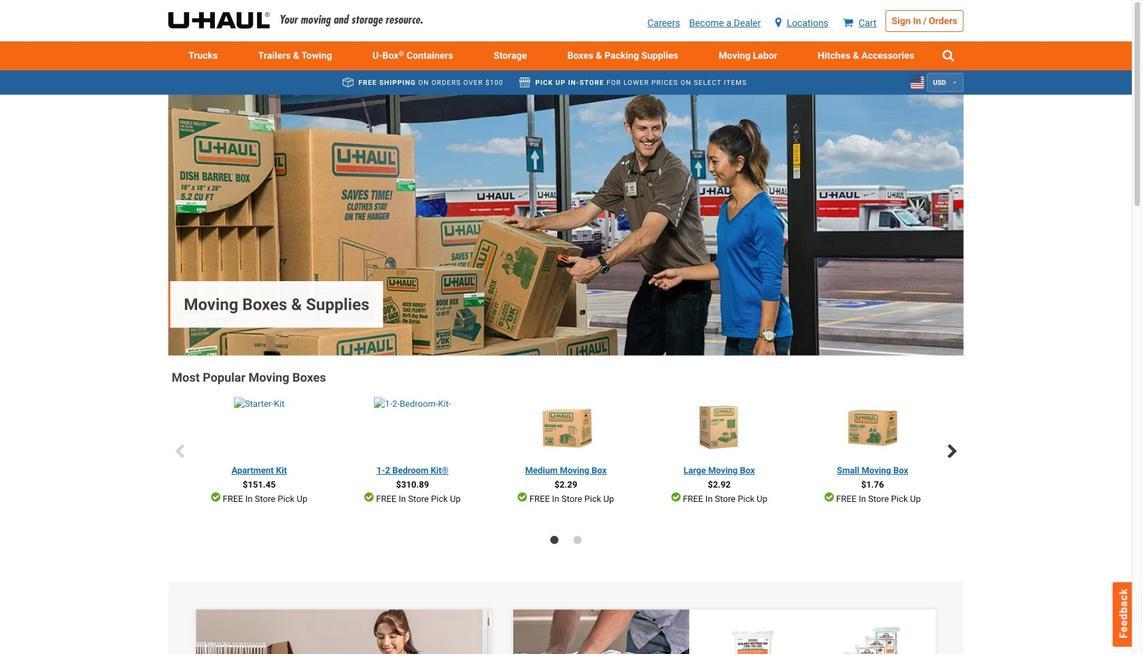 Task type: locate. For each thing, give the bounding box(es) containing it.
mattress bag sets with handles for moving and storage image
[[843, 624, 903, 655]]

menu
[[168, 41, 964, 70]]

medium moving box image
[[536, 398, 596, 457]]

menu item
[[168, 41, 238, 70], [238, 41, 352, 70], [474, 41, 547, 70], [547, 41, 699, 70], [699, 41, 798, 70], [798, 41, 935, 70]]

1 menu item from the left
[[168, 41, 238, 70]]

starter kit image
[[234, 398, 285, 457]]

a man covering a mattress with a mattress bag image
[[514, 610, 712, 655]]

small moving box image
[[843, 398, 903, 457]]

3 menu item from the left
[[474, 41, 547, 70]]

sealable mattress bags for moving image
[[723, 624, 783, 655]]

banner
[[0, 0, 1132, 70], [168, 95, 964, 356], [196, 610, 553, 655], [514, 610, 712, 655]]

5 menu item from the left
[[699, 41, 798, 70]]

pickup icon image
[[520, 77, 530, 87]]



Task type: describe. For each thing, give the bounding box(es) containing it.
1 2 bedroom kit image
[[374, 398, 451, 457]]

4 menu item from the left
[[547, 41, 699, 70]]

woman unpacking items from moving boxes image
[[196, 610, 553, 655]]

large moving box image
[[690, 398, 749, 457]]

2 menu item from the left
[[238, 41, 352, 70]]

slide 2 image
[[574, 537, 582, 545]]

slide 1 image
[[551, 537, 559, 545]]

6 menu item from the left
[[798, 41, 935, 70]]

people unloading bicycles from an suv's bike rack image
[[168, 95, 964, 356]]

shipping icon image
[[343, 77, 354, 87]]



Task type: vqa. For each thing, say whether or not it's contained in the screenshot.
Slide 1 "image"
yes



